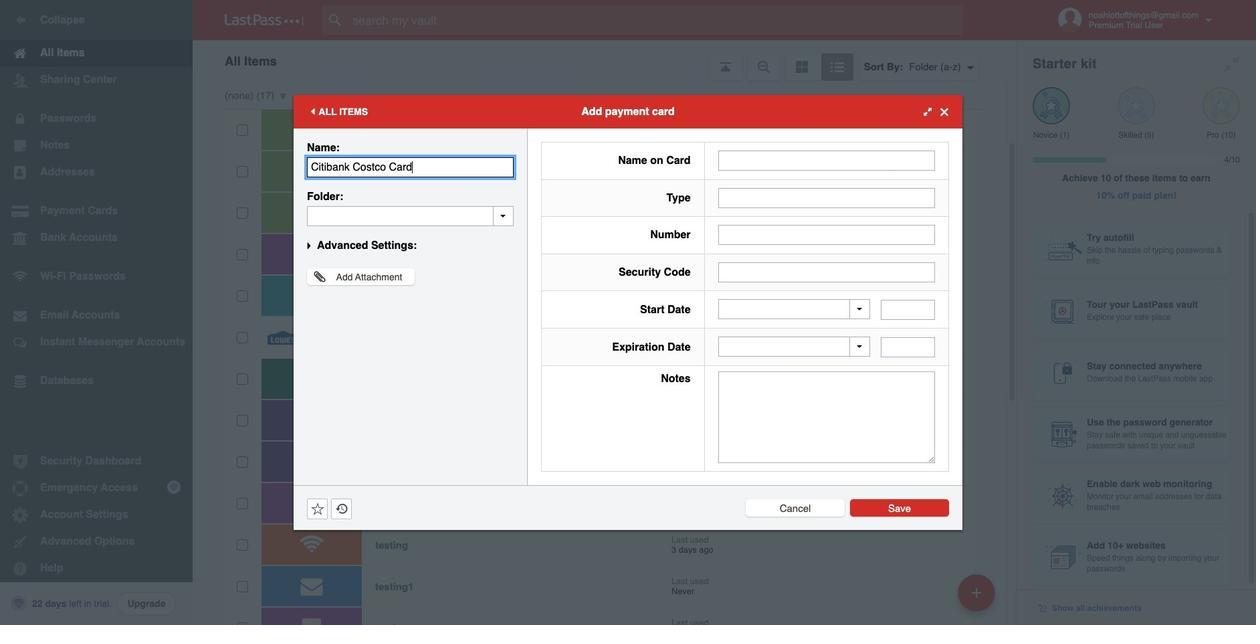 Task type: locate. For each thing, give the bounding box(es) containing it.
None text field
[[307, 206, 514, 226], [719, 225, 936, 245], [881, 300, 936, 320], [881, 337, 936, 357], [307, 206, 514, 226], [719, 225, 936, 245], [881, 300, 936, 320], [881, 337, 936, 357]]

lastpass image
[[225, 14, 304, 26]]

main navigation navigation
[[0, 0, 193, 625]]

None text field
[[719, 151, 936, 171], [307, 157, 514, 177], [719, 188, 936, 208], [719, 262, 936, 282], [719, 372, 936, 463], [719, 151, 936, 171], [307, 157, 514, 177], [719, 188, 936, 208], [719, 262, 936, 282], [719, 372, 936, 463]]

dialog
[[294, 95, 963, 530]]



Task type: vqa. For each thing, say whether or not it's contained in the screenshot.
Main navigation navigation
yes



Task type: describe. For each thing, give the bounding box(es) containing it.
new item image
[[972, 588, 982, 597]]

new item navigation
[[954, 570, 1004, 625]]

Search search field
[[323, 5, 990, 35]]

search my vault text field
[[323, 5, 990, 35]]

vault options navigation
[[193, 40, 1017, 80]]



